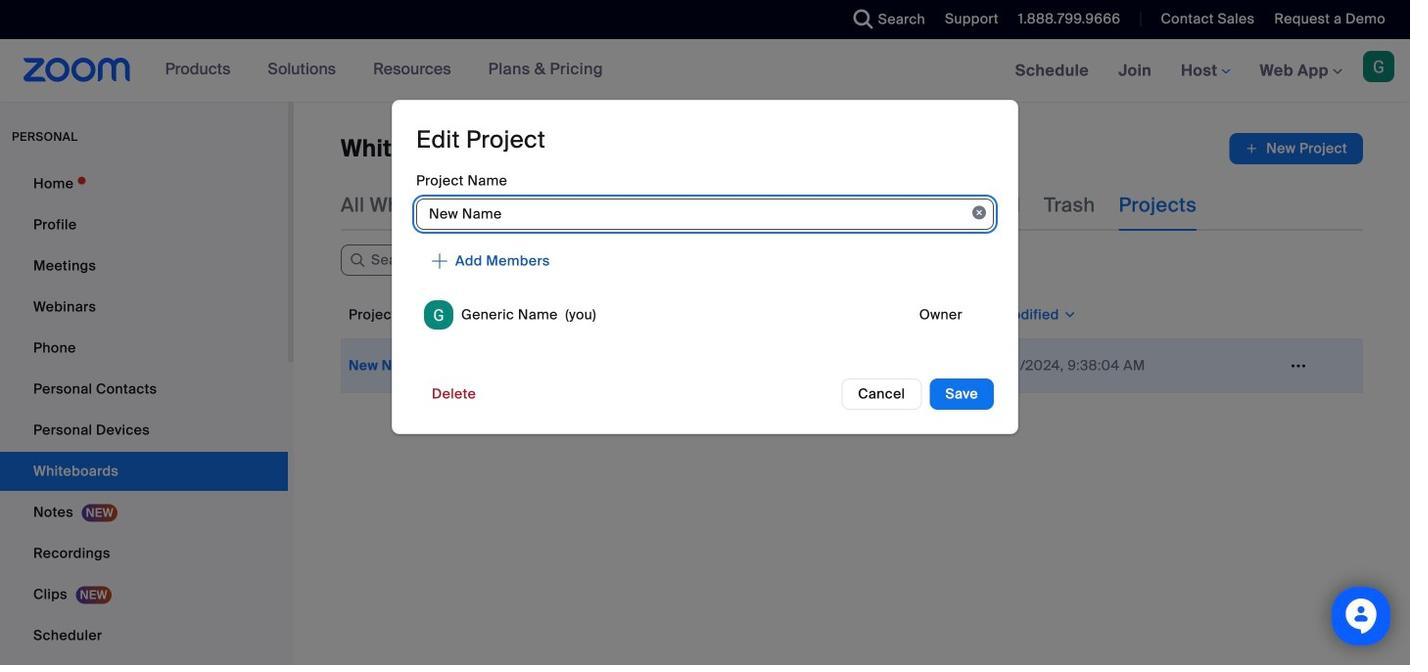 Task type: locate. For each thing, give the bounding box(es) containing it.
dialog
[[392, 100, 1018, 435]]

heading
[[416, 125, 546, 155]]

Search text field
[[341, 245, 576, 276]]

arrow down image
[[440, 304, 458, 327]]

product information navigation
[[150, 39, 618, 102]]

banner
[[0, 39, 1410, 103]]

add image
[[1245, 139, 1259, 159]]

application
[[341, 292, 1363, 394]]

meetings navigation
[[1001, 39, 1410, 103]]

tabs of all whiteboard page tab list
[[341, 180, 1197, 231]]



Task type: vqa. For each thing, say whether or not it's contained in the screenshot.
Personal Menu menu
yes



Task type: describe. For each thing, give the bounding box(es) containing it.
generic name owner element
[[416, 293, 994, 338]]

e.g. Happy Crew text field
[[416, 199, 994, 230]]

edit project image
[[1283, 357, 1314, 375]]

generic name avatar image
[[424, 301, 453, 330]]

personal menu menu
[[0, 165, 288, 666]]



